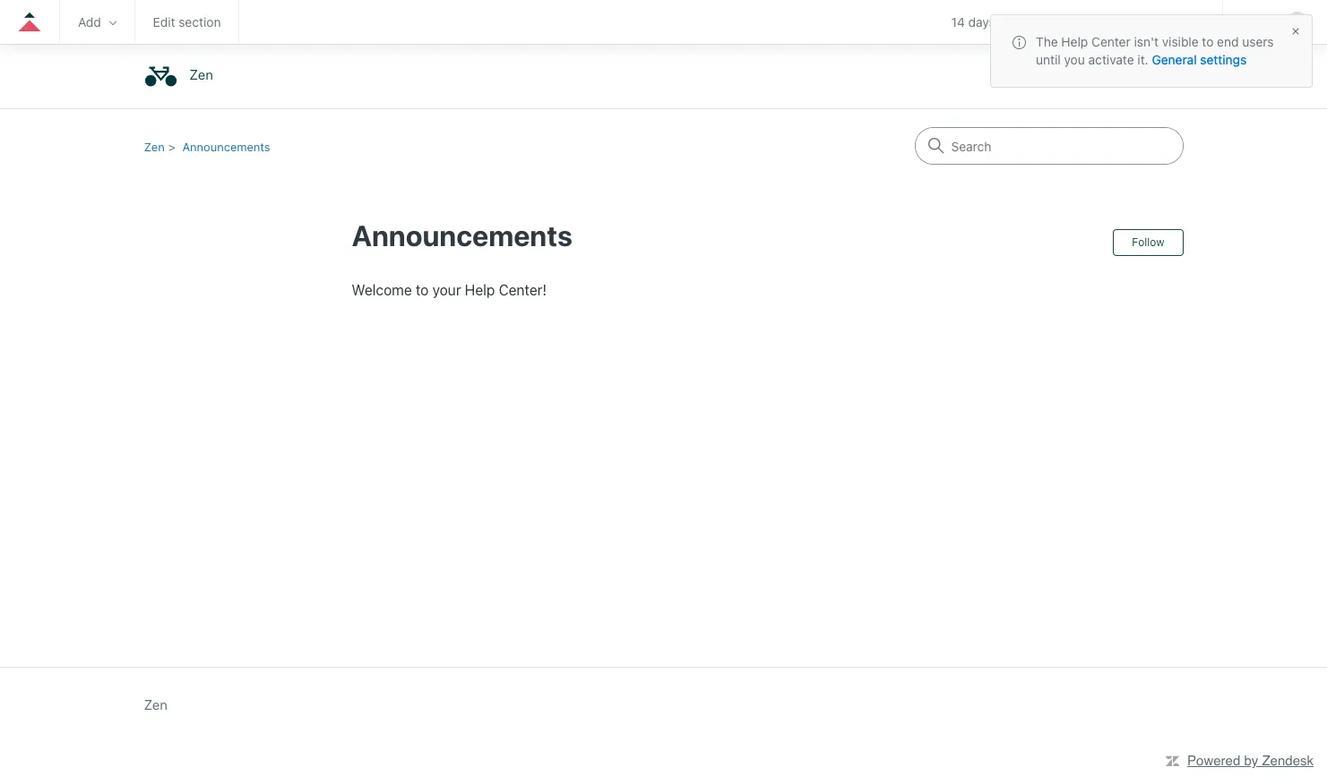 Task type: vqa. For each thing, say whether or not it's contained in the screenshot.
TOOLS
no



Task type: describe. For each thing, give the bounding box(es) containing it.
edit section
[[153, 14, 221, 29]]

welcome to your help center! link
[[352, 282, 547, 298]]

in
[[1021, 15, 1031, 30]]

center
[[1092, 34, 1131, 49]]

14
[[951, 15, 965, 30]]

1 vertical spatial announcements
[[352, 219, 572, 253]]

ogn
[[1143, 67, 1169, 83]]

it.
[[1137, 52, 1148, 67]]

announcements link
[[182, 139, 270, 154]]

help inside the help center isn't visible to end users until you activate it.
[[1061, 34, 1088, 49]]

trial.
[[1035, 15, 1060, 30]]

welcome to your help center!
[[352, 282, 547, 298]]

community link
[[992, 66, 1076, 85]]

announcements main content
[[0, 108, 1327, 613]]

buy now link
[[1065, 15, 1114, 30]]

zendesk products image
[[1248, 16, 1261, 28]]

help inside announcements main content
[[465, 282, 495, 298]]

Search search field
[[915, 128, 1182, 164]]

your
[[432, 282, 461, 298]]

you
[[1064, 52, 1085, 67]]

to inside announcements main content
[[416, 282, 429, 298]]

zendesk
[[1262, 754, 1314, 769]]

john ogn
[[1110, 67, 1169, 83]]

general
[[1152, 52, 1197, 67]]

now
[[1090, 15, 1114, 30]]

to inside the help center isn't visible to end users until you activate it.
[[1202, 34, 1214, 49]]

visible
[[1162, 34, 1199, 49]]

powered
[[1187, 754, 1240, 769]]

settings
[[1200, 52, 1247, 67]]

until
[[1036, 52, 1061, 67]]



Task type: locate. For each thing, give the bounding box(es) containing it.
the help center isn't visible to end users until you activate it.
[[1036, 34, 1274, 67]]

to left 'your'
[[416, 282, 429, 298]]

add
[[78, 14, 101, 29]]

zen help center home page image
[[144, 60, 177, 93]]

buy
[[1065, 15, 1087, 30]]

by
[[1244, 754, 1258, 769]]

section
[[179, 14, 221, 29]]

follow
[[1132, 236, 1164, 249]]

admin
[[1169, 14, 1204, 29]]

0 horizontal spatial help
[[465, 282, 495, 298]]

1 vertical spatial zen link
[[144, 139, 165, 154]]

to
[[1202, 34, 1214, 49], [416, 282, 429, 298]]

navigation
[[0, 0, 1327, 49]]

the
[[1036, 34, 1058, 49]]

1 vertical spatial help
[[465, 282, 495, 298]]

zen link
[[144, 60, 222, 93], [144, 139, 165, 154], [144, 695, 167, 715]]

help right 'your'
[[465, 282, 495, 298]]

edit section link
[[153, 14, 221, 29]]

community
[[992, 68, 1058, 83]]

None search field
[[914, 127, 1183, 165]]

guide
[[1132, 14, 1166, 29]]

2 vertical spatial zen link
[[144, 695, 167, 715]]

1 horizontal spatial help
[[1061, 34, 1088, 49]]

end
[[1217, 34, 1239, 49]]

activate
[[1088, 52, 1134, 67]]

edit
[[153, 14, 175, 29]]

0 vertical spatial to
[[1202, 34, 1214, 49]]

general settings
[[1152, 52, 1247, 67]]

powered by zendesk
[[1187, 754, 1314, 769]]

john ogn button
[[1084, 66, 1183, 88]]

2 zen link from the top
[[144, 139, 165, 154]]

1 vertical spatial zen
[[144, 139, 165, 154]]

announcements
[[182, 139, 270, 154], [352, 219, 572, 253]]

0 horizontal spatial announcements
[[182, 139, 270, 154]]

zen inside announcements main content
[[144, 139, 165, 154]]

welcome
[[352, 282, 412, 298]]

1 zen link from the top
[[144, 60, 222, 93]]

guide admin
[[1132, 14, 1204, 29]]

zen
[[190, 67, 213, 83], [144, 139, 165, 154], [144, 697, 167, 713]]

0 vertical spatial zen link
[[144, 60, 222, 93]]

guide admin link
[[1132, 14, 1204, 29]]

john
[[1110, 67, 1140, 83]]

days
[[968, 15, 995, 30]]

0 horizontal spatial to
[[416, 282, 429, 298]]

zen for 3rd zen link
[[144, 697, 167, 713]]

follow button
[[1113, 229, 1183, 256]]

3 zen link from the top
[[144, 695, 167, 715]]

center!
[[499, 282, 547, 298]]

add button
[[78, 14, 116, 29]]

help up you
[[1061, 34, 1088, 49]]

help
[[1061, 34, 1088, 49], [465, 282, 495, 298]]

powered by zendesk link
[[1187, 754, 1314, 769]]

left
[[999, 15, 1018, 30]]

zen for 2nd zen link
[[144, 139, 165, 154]]

14 days left in trial. buy now
[[951, 15, 1114, 30]]

to up 'general settings'
[[1202, 34, 1214, 49]]

1 horizontal spatial to
[[1202, 34, 1214, 49]]

0 vertical spatial zen
[[190, 67, 213, 83]]

1 horizontal spatial announcements
[[352, 219, 572, 253]]

2 vertical spatial zen
[[144, 697, 167, 713]]

0 vertical spatial announcements
[[182, 139, 270, 154]]

isn't
[[1134, 34, 1159, 49]]

general settings link
[[1152, 52, 1247, 67]]

1 vertical spatial to
[[416, 282, 429, 298]]

navigation containing add
[[0, 0, 1327, 49]]

users
[[1242, 34, 1274, 49]]

0 vertical spatial help
[[1061, 34, 1088, 49]]



